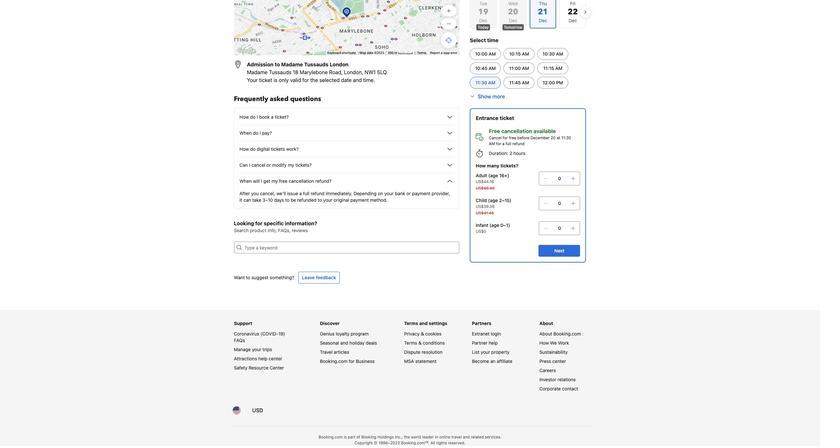 Task type: locate. For each thing, give the bounding box(es) containing it.
payment
[[412, 191, 431, 196], [351, 197, 369, 203]]

map data ©2023
[[360, 51, 384, 55]]

how many tickets?
[[476, 163, 519, 169]]

we
[[550, 341, 557, 346]]

rights
[[436, 441, 447, 446]]

0 vertical spatial help
[[489, 341, 498, 346]]

seasonal and holiday deals link
[[320, 341, 377, 346]]

program
[[351, 331, 369, 337]]

the down marylebone
[[310, 77, 318, 83]]

attractions help center link
[[234, 356, 282, 362]]

i right will
[[261, 178, 262, 184]]

do for pay?
[[253, 130, 258, 136]]

terms for terms 'link'
[[417, 51, 426, 55]]

1 dec from the left
[[479, 18, 488, 23]]

attractions help center
[[234, 356, 282, 362]]

refund up refunded
[[311, 191, 325, 196]]

the inside booking.com is part of booking holdings inc., the world leader in online travel and related services. copyright © 1996–2023 booking.com™. all rights reserved.
[[404, 435, 410, 440]]

how inside dropdown button
[[240, 114, 249, 120]]

when left will
[[240, 178, 252, 184]]

to left be
[[285, 197, 290, 203]]

it
[[240, 197, 242, 203]]

0
[[558, 176, 561, 181], [558, 201, 561, 206], [558, 226, 561, 231]]

manage your trips link
[[234, 347, 272, 353]]

1 vertical spatial is
[[344, 435, 347, 440]]

1 horizontal spatial my
[[288, 162, 294, 168]]

tussauds
[[304, 62, 329, 67], [269, 69, 292, 75]]

am down the cancel
[[489, 141, 495, 146]]

0 horizontal spatial madame
[[247, 69, 268, 75]]

asked
[[270, 95, 289, 103]]

am for 11:15 am
[[555, 65, 563, 71]]

or
[[267, 162, 271, 168], [407, 191, 411, 196]]

2 about from the top
[[540, 331, 552, 337]]

madame down admission
[[247, 69, 268, 75]]

corporate
[[540, 386, 561, 392]]

next button
[[539, 245, 580, 257]]

and inside admission to madame tussauds london madame tussauds 18 marylebone road, london, nw1 5lq your ticket is only valid for the selected date and time.
[[353, 77, 362, 83]]

0 vertical spatial the
[[310, 77, 318, 83]]

i for pay?
[[260, 130, 261, 136]]

(age inside infant (age 0–1) us$0
[[490, 223, 499, 228]]

about for about
[[540, 321, 553, 327]]

1 vertical spatial madame
[[247, 69, 268, 75]]

ticket up free
[[500, 115, 514, 121]]

coronavirus
[[234, 331, 259, 337]]

my right modify
[[288, 162, 294, 168]]

0 vertical spatial 11:30
[[476, 80, 487, 85]]

ticket
[[259, 77, 272, 83], [500, 115, 514, 121]]

1 horizontal spatial free
[[509, 136, 517, 140]]

your down the immediately.
[[323, 197, 333, 203]]

1 vertical spatial free
[[279, 178, 288, 184]]

the right inc.,
[[404, 435, 410, 440]]

1 vertical spatial (age
[[488, 198, 498, 203]]

0 vertical spatial when
[[240, 130, 252, 136]]

am right the 10:30
[[556, 51, 563, 57]]

1 horizontal spatial is
[[344, 435, 347, 440]]

1 horizontal spatial the
[[404, 435, 410, 440]]

1 when from the top
[[240, 130, 252, 136]]

terms left report
[[417, 51, 426, 55]]

dec up tomorrow
[[509, 18, 517, 23]]

3 0 from the top
[[558, 226, 561, 231]]

terms for terms & conditions
[[404, 341, 417, 346]]

free inside free cancellation available cancel for free before december 20 at 11:30 am for a full refund
[[509, 136, 517, 140]]

to right refunded
[[318, 197, 322, 203]]

and up privacy & cookies link
[[419, 321, 428, 327]]

help up 'safety resource center' link
[[258, 356, 268, 362]]

0 horizontal spatial 20
[[508, 7, 518, 17]]

list your property
[[472, 350, 510, 355]]

become an affiliate link
[[472, 359, 513, 365]]

1 vertical spatial tussauds
[[269, 69, 292, 75]]

booking.com up work
[[554, 331, 581, 337]]

2 vertical spatial booking.com
[[319, 435, 343, 440]]

1 horizontal spatial 20
[[551, 136, 556, 140]]

free for will
[[279, 178, 288, 184]]

time
[[487, 37, 499, 43]]

when will i get my free cancellation refund? button
[[240, 178, 454, 185]]

(age for 16+)
[[489, 173, 498, 178]]

dec for 19
[[479, 18, 488, 23]]

0 horizontal spatial tussauds
[[269, 69, 292, 75]]

usd
[[252, 408, 263, 414]]

1 vertical spatial 20
[[551, 136, 556, 140]]

dec up "today"
[[479, 18, 488, 23]]

for up product
[[255, 221, 263, 227]]

1 vertical spatial 11:30
[[562, 136, 571, 140]]

how inside dropdown button
[[240, 146, 249, 152]]

for right the cancel
[[503, 136, 508, 140]]

take
[[252, 197, 261, 203]]

about up about booking.com link
[[540, 321, 553, 327]]

am right 11:00
[[522, 65, 529, 71]]

1 horizontal spatial payment
[[412, 191, 431, 196]]

is left part
[[344, 435, 347, 440]]

payment down depending
[[351, 197, 369, 203]]

1 vertical spatial about
[[540, 331, 552, 337]]

0 vertical spatial about
[[540, 321, 553, 327]]

cancellation inside dropdown button
[[289, 178, 314, 184]]

0 vertical spatial ticket
[[259, 77, 272, 83]]

your up attractions help center link
[[252, 347, 261, 353]]

how up adult
[[476, 163, 486, 169]]

0 vertical spatial is
[[274, 77, 278, 83]]

dec down 22
[[569, 18, 577, 23]]

for down the cancel
[[496, 141, 501, 146]]

faqs,
[[278, 228, 291, 234]]

investor relations
[[540, 377, 576, 383]]

am inside free cancellation available cancel for free before december 20 at 11:30 am for a full refund
[[489, 141, 495, 146]]

free left before
[[509, 136, 517, 140]]

1 vertical spatial help
[[258, 356, 268, 362]]

(age inside adult (age 16+) us$44.16
[[489, 173, 498, 178]]

center
[[270, 365, 284, 371]]

0 vertical spatial free
[[509, 136, 517, 140]]

0 vertical spatial 0
[[558, 176, 561, 181]]

a inside dropdown button
[[271, 114, 274, 120]]

dispute
[[404, 350, 421, 355]]

10:45
[[475, 65, 488, 71]]

1 horizontal spatial full
[[506, 141, 512, 146]]

i left pay?
[[260, 130, 261, 136]]

full inside free cancellation available cancel for free before december 20 at 11:30 am for a full refund
[[506, 141, 512, 146]]

0 horizontal spatial my
[[272, 178, 278, 184]]

0 vertical spatial madame
[[281, 62, 303, 67]]

or right bank
[[407, 191, 411, 196]]

terms up "privacy"
[[404, 321, 418, 327]]

dispute resolution
[[404, 350, 443, 355]]

center up center
[[269, 356, 282, 362]]

am right "10:45"
[[489, 65, 496, 71]]

& for terms
[[419, 341, 422, 346]]

(age for 0–1)
[[490, 223, 499, 228]]

1 vertical spatial payment
[[351, 197, 369, 203]]

0 horizontal spatial ticket
[[259, 77, 272, 83]]

do inside how do i book a ticket? dropdown button
[[250, 114, 256, 120]]

to up 'only'
[[275, 62, 280, 67]]

center down the sustainability link
[[553, 359, 566, 365]]

am right 10:00
[[489, 51, 496, 57]]

or inside after you cancel, we'll issue a full refund immediately. depending on your bank or payment provider, it can take 3–10 days to be refunded to your original payment method.
[[407, 191, 411, 196]]

0 vertical spatial booking.com
[[554, 331, 581, 337]]

a right book
[[271, 114, 274, 120]]

1 vertical spatial terms
[[404, 321, 418, 327]]

20 inside wed 20 dec tomorrow
[[508, 7, 518, 17]]

for right the valid
[[303, 77, 309, 83]]

contact
[[562, 386, 578, 392]]

booking.com inside booking.com is part of booking holdings inc., the world leader in online travel and related services. copyright © 1996–2023 booking.com™. all rights reserved.
[[319, 435, 343, 440]]

20
[[508, 7, 518, 17], [551, 136, 556, 140]]

free inside dropdown button
[[279, 178, 288, 184]]

0 for infant (age 0–1)
[[558, 226, 561, 231]]

20 down the "wed"
[[508, 7, 518, 17]]

inc.,
[[395, 435, 403, 440]]

my right get
[[272, 178, 278, 184]]

genius loyalty program
[[320, 331, 369, 337]]

is inside booking.com is part of booking holdings inc., the world leader in online travel and related services. copyright © 1996–2023 booking.com™. all rights reserved.
[[344, 435, 347, 440]]

do left pay?
[[253, 130, 258, 136]]

infant
[[476, 223, 489, 228]]

date
[[341, 77, 352, 83]]

1 about from the top
[[540, 321, 553, 327]]

help for attractions
[[258, 356, 268, 362]]

0 vertical spatial (age
[[489, 173, 498, 178]]

0 horizontal spatial tickets?
[[295, 162, 312, 168]]

about up we
[[540, 331, 552, 337]]

& down privacy & cookies on the bottom of the page
[[419, 341, 422, 346]]

& up terms & conditions
[[421, 331, 424, 337]]

1 horizontal spatial help
[[489, 341, 498, 346]]

am right 11:15
[[555, 65, 563, 71]]

when do i pay?
[[240, 130, 272, 136]]

(age for 2–15)
[[488, 198, 498, 203]]

20 inside free cancellation available cancel for free before december 20 at 11:30 am for a full refund
[[551, 136, 556, 140]]

cancellation up before
[[502, 128, 532, 134]]

0 vertical spatial terms
[[417, 51, 426, 55]]

1 vertical spatial do
[[253, 130, 258, 136]]

and down london,
[[353, 77, 362, 83]]

help up list your property 'link'
[[489, 341, 498, 346]]

2 vertical spatial do
[[250, 146, 256, 152]]

i left book
[[257, 114, 258, 120]]

is left 'only'
[[274, 77, 278, 83]]

free up we'll
[[279, 178, 288, 184]]

1 vertical spatial booking.com
[[320, 359, 348, 365]]

madame up 18
[[281, 62, 303, 67]]

2 horizontal spatial dec
[[569, 18, 577, 23]]

1 vertical spatial full
[[303, 191, 310, 196]]

i
[[257, 114, 258, 120], [260, 130, 261, 136], [249, 162, 250, 168], [261, 178, 262, 184]]

work?
[[286, 146, 299, 152]]

google image
[[236, 47, 257, 55]]

safety resource center link
[[234, 365, 284, 371]]

how up the can
[[240, 146, 249, 152]]

full up duration: 2 hours
[[506, 141, 512, 146]]

10:30 am
[[543, 51, 563, 57]]

(age left 0–1)
[[490, 223, 499, 228]]

dec inside tue 19 dec today
[[479, 18, 488, 23]]

and right travel
[[463, 435, 470, 440]]

selected
[[320, 77, 340, 83]]

region
[[465, 0, 592, 31]]

cancel,
[[260, 191, 275, 196]]

am up show more on the top right of page
[[488, 80, 496, 85]]

full up refunded
[[303, 191, 310, 196]]

tussauds up 'only'
[[269, 69, 292, 75]]

am right 10:15
[[522, 51, 529, 57]]

is inside admission to madame tussauds london madame tussauds 18 marylebone road, london, nw1 5lq your ticket is only valid for the selected date and time.
[[274, 77, 278, 83]]

cancellation up issue
[[289, 178, 314, 184]]

safety
[[234, 365, 247, 371]]

(age inside child (age 2–15) us$39.38
[[488, 198, 498, 203]]

tickets
[[271, 146, 285, 152]]

a right issue
[[299, 191, 302, 196]]

0 horizontal spatial cancellation
[[289, 178, 314, 184]]

1 vertical spatial the
[[404, 435, 410, 440]]

i for book
[[257, 114, 258, 120]]

at
[[557, 136, 561, 140]]

2–15)
[[499, 198, 512, 203]]

do left book
[[250, 114, 256, 120]]

method.
[[370, 197, 388, 203]]

0 vertical spatial &
[[421, 331, 424, 337]]

0 horizontal spatial help
[[258, 356, 268, 362]]

20 left the at
[[551, 136, 556, 140]]

is
[[274, 77, 278, 83], [344, 435, 347, 440]]

ticket right your
[[259, 77, 272, 83]]

to inside admission to madame tussauds london madame tussauds 18 marylebone road, london, nw1 5lq your ticket is only valid for the selected date and time.
[[275, 62, 280, 67]]

am right 11:45
[[522, 80, 529, 85]]

0 horizontal spatial full
[[303, 191, 310, 196]]

travel articles
[[320, 350, 349, 355]]

london
[[330, 62, 349, 67]]

will
[[253, 178, 260, 184]]

dec inside wed 20 dec tomorrow
[[509, 18, 517, 23]]

0 horizontal spatial or
[[267, 162, 271, 168]]

tickets? down work?
[[295, 162, 312, 168]]

1 0 from the top
[[558, 176, 561, 181]]

cancel
[[252, 162, 265, 168]]

or inside dropdown button
[[267, 162, 271, 168]]

wed 20 dec tomorrow
[[504, 1, 523, 30]]

am for 10:45 am
[[489, 65, 496, 71]]

related
[[471, 435, 484, 440]]

when left pay?
[[240, 130, 252, 136]]

11:30 right the at
[[562, 136, 571, 140]]

entrance ticket
[[476, 115, 514, 121]]

1 vertical spatial or
[[407, 191, 411, 196]]

looking for specific information? search product info, faqs, reviews
[[234, 221, 317, 234]]

1 horizontal spatial 11:30
[[562, 136, 571, 140]]

1 vertical spatial 0
[[558, 201, 561, 206]]

terms for terms and settings
[[404, 321, 418, 327]]

relations
[[558, 377, 576, 383]]

2 when from the top
[[240, 178, 252, 184]]

0 vertical spatial do
[[250, 114, 256, 120]]

0 vertical spatial cancellation
[[502, 128, 532, 134]]

about booking.com link
[[540, 331, 581, 337]]

(age down many
[[489, 173, 498, 178]]

do left digital
[[250, 146, 256, 152]]

terms down "privacy"
[[404, 341, 417, 346]]

map region
[[234, 0, 460, 55]]

1 vertical spatial cancellation
[[289, 178, 314, 184]]

i inside dropdown button
[[257, 114, 258, 120]]

your
[[384, 191, 394, 196], [323, 197, 333, 203], [252, 347, 261, 353], [481, 350, 490, 355]]

shortcuts
[[342, 51, 356, 55]]

11:30 inside free cancellation available cancel for free before december 20 at 11:30 am for a full refund
[[562, 136, 571, 140]]

2 vertical spatial terms
[[404, 341, 417, 346]]

0 vertical spatial 20
[[508, 7, 518, 17]]

11:30 up show
[[476, 80, 487, 85]]

manage
[[234, 347, 251, 353]]

center
[[269, 356, 282, 362], [553, 359, 566, 365]]

1 horizontal spatial refund
[[513, 141, 525, 146]]

0 for adult (age 16+)
[[558, 176, 561, 181]]

dec
[[479, 18, 488, 23], [509, 18, 517, 23], [569, 18, 577, 23]]

0 vertical spatial my
[[288, 162, 294, 168]]

sustainability link
[[540, 350, 568, 355]]

0–1)
[[501, 223, 510, 228]]

0 horizontal spatial payment
[[351, 197, 369, 203]]

0 horizontal spatial is
[[274, 77, 278, 83]]

0 horizontal spatial refund
[[311, 191, 325, 196]]

2 0 from the top
[[558, 201, 561, 206]]

select
[[470, 37, 486, 43]]

1 horizontal spatial madame
[[281, 62, 303, 67]]

do for tickets
[[250, 146, 256, 152]]

booking.com left part
[[319, 435, 343, 440]]

an
[[491, 359, 496, 365]]

show more
[[478, 94, 505, 100]]

dec inside fri 22 dec
[[569, 18, 577, 23]]

tussauds up marylebone
[[304, 62, 329, 67]]

2 vertical spatial (age
[[490, 223, 499, 228]]

0 horizontal spatial free
[[279, 178, 288, 184]]

how left we
[[540, 341, 549, 346]]

region containing 19
[[465, 0, 592, 31]]

the
[[310, 77, 318, 83], [404, 435, 410, 440]]

discover
[[320, 321, 340, 327]]

1 vertical spatial when
[[240, 178, 252, 184]]

1 vertical spatial &
[[419, 341, 422, 346]]

booking.com down travel articles link
[[320, 359, 348, 365]]

do inside when do i pay? dropdown button
[[253, 130, 258, 136]]

pay?
[[262, 130, 272, 136]]

full inside after you cancel, we'll issue a full refund immediately. depending on your bank or payment provider, it can take 3–10 days to be refunded to your original payment method.
[[303, 191, 310, 196]]

payment left provider,
[[412, 191, 431, 196]]

2 vertical spatial 0
[[558, 226, 561, 231]]

2 dec from the left
[[509, 18, 517, 23]]

the inside admission to madame tussauds london madame tussauds 18 marylebone road, london, nw1 5lq your ticket is only valid for the selected date and time.
[[310, 77, 318, 83]]

(age up us$39.38
[[488, 198, 498, 203]]

0 vertical spatial or
[[267, 162, 271, 168]]

do inside how do digital tickets work? dropdown button
[[250, 146, 256, 152]]

can i cancel or modify my tickets?
[[240, 162, 312, 168]]

am for 10:00 am
[[489, 51, 496, 57]]

1 horizontal spatial or
[[407, 191, 411, 196]]

0 horizontal spatial dec
[[479, 18, 488, 23]]

duration:
[[489, 151, 508, 156]]

and inside booking.com is part of booking holdings inc., the world leader in online travel and related services. copyright © 1996–2023 booking.com™. all rights reserved.
[[463, 435, 470, 440]]

3–10
[[263, 197, 273, 203]]

map
[[360, 51, 366, 55]]

press center link
[[540, 359, 566, 365]]

1 horizontal spatial cancellation
[[502, 128, 532, 134]]

marylebone
[[300, 69, 328, 75]]

3 dec from the left
[[569, 18, 577, 23]]

msa
[[404, 359, 414, 365]]

how we work
[[540, 341, 569, 346]]

on
[[378, 191, 383, 196]]

tickets? up 16+)
[[501, 163, 519, 169]]

0 vertical spatial tussauds
[[304, 62, 329, 67]]

0 vertical spatial full
[[506, 141, 512, 146]]

adult
[[476, 173, 487, 178]]

before
[[518, 136, 530, 140]]

18
[[293, 69, 298, 75]]

1 horizontal spatial dec
[[509, 18, 517, 23]]

am for 11:45 am
[[522, 80, 529, 85]]

how down frequently
[[240, 114, 249, 120]]

for inside looking for specific information? search product info, faqs, reviews
[[255, 221, 263, 227]]

cancel
[[489, 136, 502, 140]]

or right cancel
[[267, 162, 271, 168]]

0 vertical spatial refund
[[513, 141, 525, 146]]

a up duration: 2 hours
[[503, 141, 505, 146]]

refund down before
[[513, 141, 525, 146]]

1 vertical spatial refund
[[311, 191, 325, 196]]

1 horizontal spatial ticket
[[500, 115, 514, 121]]

free cancellation available cancel for free before december 20 at 11:30 am for a full refund
[[489, 128, 571, 146]]

0 horizontal spatial the
[[310, 77, 318, 83]]

how do digital tickets work? button
[[240, 145, 454, 153]]

dec for 20
[[509, 18, 517, 23]]



Task type: describe. For each thing, give the bounding box(es) containing it.
part
[[348, 435, 356, 440]]

msa statement
[[404, 359, 437, 365]]

how for how do digital tickets work?
[[240, 146, 249, 152]]

0 vertical spatial payment
[[412, 191, 431, 196]]

m
[[395, 51, 397, 55]]

sustainability
[[540, 350, 568, 355]]

investor relations link
[[540, 377, 576, 383]]

do for book
[[250, 114, 256, 120]]

want
[[234, 275, 245, 281]]

suggest
[[252, 275, 269, 281]]

11:00 am
[[509, 65, 529, 71]]

reserved.
[[448, 441, 466, 446]]

1 vertical spatial my
[[272, 178, 278, 184]]

duration: 2 hours
[[489, 151, 526, 156]]

am for 11:30 am
[[488, 80, 496, 85]]

how for how do i book a ticket?
[[240, 114, 249, 120]]

0 horizontal spatial 11:30
[[476, 80, 487, 85]]

for left business on the left of the page
[[349, 359, 355, 365]]

10:15
[[509, 51, 521, 57]]

i for get
[[261, 178, 262, 184]]

your down partner help link
[[481, 350, 490, 355]]

trips
[[263, 347, 272, 353]]

booking.com for business
[[320, 359, 348, 365]]

keyboard shortcuts
[[327, 51, 356, 55]]

& for privacy
[[421, 331, 424, 337]]

am for 11:00 am
[[522, 65, 529, 71]]

child (age 2–15) us$39.38
[[476, 198, 512, 209]]

tomorrow
[[504, 25, 523, 30]]

become an affiliate
[[472, 359, 513, 365]]

nw1
[[365, 69, 376, 75]]

press
[[540, 359, 551, 365]]

hours
[[514, 151, 526, 156]]

for inside admission to madame tussauds london madame tussauds 18 marylebone road, london, nw1 5lq your ticket is only valid for the selected date and time.
[[303, 77, 309, 83]]

10:45 am
[[475, 65, 496, 71]]

seasonal and holiday deals
[[320, 341, 377, 346]]

travel
[[320, 350, 333, 355]]

1 horizontal spatial tickets?
[[501, 163, 519, 169]]

i right the can
[[249, 162, 250, 168]]

1 horizontal spatial tussauds
[[304, 62, 329, 67]]

deals
[[366, 341, 377, 346]]

a inside after you cancel, we'll issue a full refund immediately. depending on your bank or payment provider, it can take 3–10 days to be refunded to your original payment method.
[[299, 191, 302, 196]]

0 horizontal spatial center
[[269, 356, 282, 362]]

a inside free cancellation available cancel for free before december 20 at 11:30 am for a full refund
[[503, 141, 505, 146]]

coronavirus (covid-19) faqs link
[[234, 331, 285, 344]]

faqs
[[234, 338, 245, 344]]

entrance
[[476, 115, 499, 121]]

refund inside after you cancel, we'll issue a full refund immediately. depending on your bank or payment provider, it can take 3–10 days to be refunded to your original payment method.
[[311, 191, 325, 196]]

frequently
[[234, 95, 268, 103]]

when for when do i pay?
[[240, 130, 252, 136]]

about for about booking.com
[[540, 331, 552, 337]]

want to suggest something?
[[234, 275, 294, 281]]

terms & conditions link
[[404, 341, 445, 346]]

extranet login link
[[472, 331, 501, 337]]

after
[[240, 191, 250, 196]]

11:15 am
[[544, 65, 563, 71]]

am for 10:30 am
[[556, 51, 563, 57]]

be
[[291, 197, 296, 203]]

am for 10:15 am
[[522, 51, 529, 57]]

tickets? inside dropdown button
[[295, 162, 312, 168]]

1 horizontal spatial center
[[553, 359, 566, 365]]

Type a keyword field
[[242, 242, 460, 254]]

services.
[[485, 435, 502, 440]]

help for partner
[[489, 341, 498, 346]]

to right want
[[246, 275, 250, 281]]

extranet
[[472, 331, 490, 337]]

valid
[[290, 77, 301, 83]]

refund?
[[315, 178, 332, 184]]

many
[[487, 163, 500, 169]]

leave feedback
[[302, 275, 336, 281]]

in
[[435, 435, 438, 440]]

how for how we work
[[540, 341, 549, 346]]

booking.com is part of booking holdings inc., the world leader in online travel and related services. copyright © 1996–2023 booking.com™. all rights reserved.
[[319, 435, 502, 446]]

0 for child (age 2–15)
[[558, 201, 561, 206]]

we'll
[[276, 191, 286, 196]]

adult (age 16+) us$44.16
[[476, 173, 509, 184]]

affiliate
[[497, 359, 513, 365]]

a left map
[[441, 51, 443, 55]]

careers
[[540, 368, 556, 374]]

10:30
[[543, 51, 555, 57]]

free for cancellation
[[509, 136, 517, 140]]

10:00
[[475, 51, 488, 57]]

cancellation inside free cancellation available cancel for free before december 20 at 11:30 am for a full refund
[[502, 128, 532, 134]]

feedback
[[316, 275, 336, 281]]

©
[[374, 441, 378, 446]]

travel articles link
[[320, 350, 349, 355]]

how do i book a ticket?
[[240, 114, 289, 120]]

map
[[443, 51, 450, 55]]

data
[[367, 51, 374, 55]]

booking.com for part
[[319, 435, 343, 440]]

support
[[234, 321, 252, 327]]

select time
[[470, 37, 499, 43]]

how do i book a ticket? button
[[240, 113, 454, 121]]

infant (age 0–1) us$0
[[476, 223, 510, 234]]

1996–2023
[[379, 441, 400, 446]]

how for how many tickets?
[[476, 163, 486, 169]]

about booking.com
[[540, 331, 581, 337]]

ticket inside admission to madame tussauds london madame tussauds 18 marylebone road, london, nw1 5lq your ticket is only valid for the selected date and time.
[[259, 77, 272, 83]]

1 vertical spatial ticket
[[500, 115, 514, 121]]

travel
[[452, 435, 462, 440]]

resolution
[[422, 350, 443, 355]]

tue 19 dec today
[[478, 1, 489, 30]]

11:15
[[544, 65, 554, 71]]

refund inside free cancellation available cancel for free before december 20 at 11:30 am for a full refund
[[513, 141, 525, 146]]

when for when will i get my free cancellation refund?
[[240, 178, 252, 184]]

press center
[[540, 359, 566, 365]]

your right on
[[384, 191, 394, 196]]

genius
[[320, 331, 335, 337]]

how do digital tickets work?
[[240, 146, 299, 152]]

search
[[234, 228, 249, 234]]

leader
[[422, 435, 434, 440]]

work
[[558, 341, 569, 346]]

can i cancel or modify my tickets? button
[[240, 161, 454, 169]]

next
[[555, 248, 565, 254]]

us$44.16
[[476, 179, 494, 184]]

questions
[[290, 95, 321, 103]]

holdings
[[378, 435, 394, 440]]

and down genius loyalty program link
[[340, 341, 348, 346]]

terms link
[[417, 51, 426, 55]]

privacy & cookies
[[404, 331, 442, 337]]

fri 22 dec
[[568, 1, 578, 23]]

issue
[[287, 191, 298, 196]]



Task type: vqa. For each thing, say whether or not it's contained in the screenshot.


